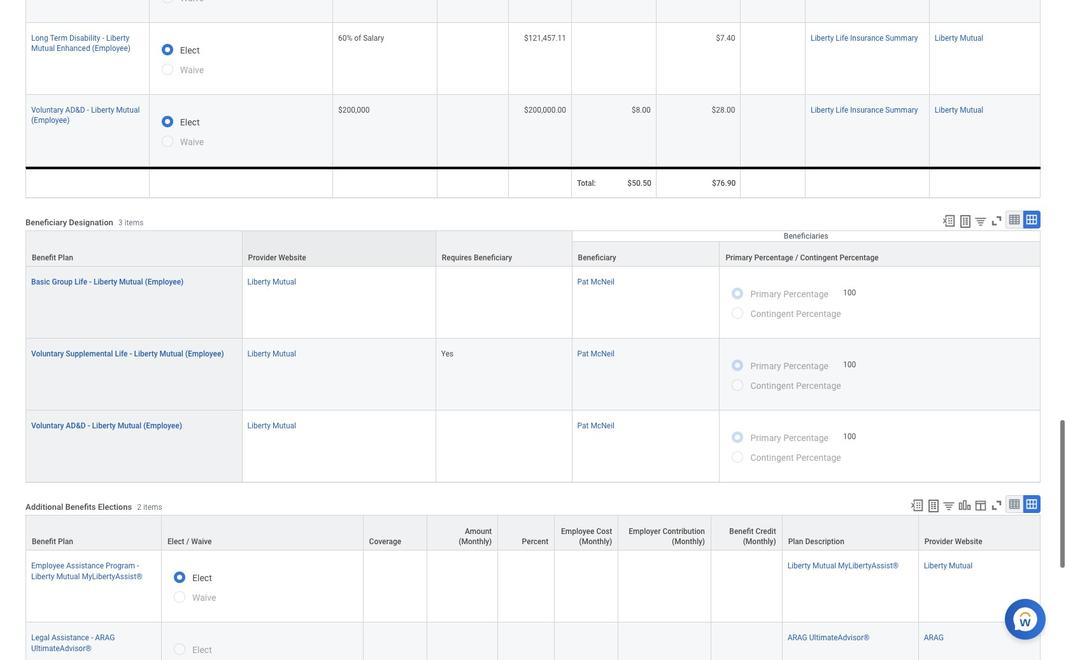 Task type: describe. For each thing, give the bounding box(es) containing it.
employee assistance program - liberty mutual mylibertyassist®
[[31, 562, 142, 581]]

waive for long term disability - liberty mutual enhanced (employee)
[[180, 65, 204, 75]]

plan description
[[788, 538, 844, 547]]

60%
[[338, 34, 352, 43]]

2 table image from the top
[[1008, 498, 1021, 511]]

3
[[118, 218, 123, 227]]

contribution
[[663, 528, 705, 537]]

assistance for legal
[[52, 634, 89, 643]]

row containing beneficiaries
[[25, 231, 1041, 267]]

elect for long term disability - liberty mutual enhanced (employee)
[[180, 45, 200, 56]]

$121,457.11
[[524, 34, 566, 43]]

employee cost (monthly) button
[[555, 516, 618, 551]]

benefit inside 'benefit credit (monthly)'
[[729, 528, 754, 537]]

pat mcneil link for voluntary supplemental life - liberty mutual  (employee)
[[577, 347, 615, 359]]

total:
[[577, 179, 596, 188]]

(monthly) for benefit credit (monthly)
[[743, 538, 776, 547]]

voluntary ad&d - liberty mutual (employee)
[[31, 106, 140, 125]]

liberty inside liberty mutual mylibertyassist® link
[[788, 562, 811, 571]]

60% of salary element
[[338, 31, 384, 43]]

pat mcneil for voluntary supplemental life - liberty mutual  (employee)
[[577, 350, 615, 359]]

$7.40
[[716, 34, 735, 43]]

export to excel image for 3
[[942, 214, 956, 228]]

8 row from the top
[[25, 339, 1041, 411]]

beneficiary for beneficiary
[[578, 254, 616, 263]]

11 row from the top
[[25, 551, 1041, 623]]

100 for voluntary ad&d - liberty mutual  (employee)
[[843, 432, 856, 441]]

benefit plan button for elect
[[26, 516, 161, 551]]

mylibertyassist® inside 'employee assistance program - liberty mutual mylibertyassist®'
[[82, 572, 142, 581]]

primary for first primary percentage element
[[751, 289, 781, 300]]

primary percentage element for voluntary supplemental life - liberty mutual  (employee)
[[843, 360, 856, 370]]

benefit for coverage
[[32, 538, 56, 547]]

0 horizontal spatial website
[[279, 254, 306, 263]]

ad&d for voluntary ad&d - liberty mutual  (employee)
[[66, 422, 86, 431]]

coverage button
[[363, 516, 427, 551]]

beneficiary designation 3 items
[[25, 218, 144, 227]]

contingent inside popup button
[[800, 254, 838, 263]]

primary percentage / contingent percentage button
[[720, 242, 1040, 266]]

primary for primary percentage element associated with voluntary ad&d - liberty mutual  (employee)
[[751, 433, 781, 444]]

voluntary ad&d - liberty mutual  (employee) link
[[31, 419, 182, 431]]

(employee) inside voluntary ad&d - liberty mutual (employee)
[[31, 116, 70, 125]]

0 vertical spatial provider website button
[[242, 231, 436, 266]]

primary percentage element for voluntary ad&d - liberty mutual  (employee)
[[843, 432, 856, 442]]

cost
[[596, 528, 612, 537]]

group
[[52, 278, 73, 287]]

elect / waive
[[168, 538, 212, 547]]

employer contribution (monthly) button
[[619, 516, 711, 551]]

requires
[[442, 254, 472, 263]]

items inside the additional benefits elections 2 items
[[143, 503, 162, 512]]

employee assistance program - liberty mutual mylibertyassist® link
[[31, 559, 142, 581]]

summary for $7.40
[[886, 34, 918, 43]]

1 100 from the top
[[843, 288, 856, 297]]

elect for voluntary ad&d - liberty mutual (employee)
[[180, 117, 200, 128]]

insurance for $28.00
[[850, 106, 884, 115]]

/ inside popup button
[[795, 254, 798, 263]]

basic group life - liberty mutual  (employee)
[[31, 278, 184, 287]]

beneficiary button
[[572, 242, 719, 266]]

coverage
[[369, 538, 401, 547]]

arag ultimateadvisor® link
[[788, 631, 870, 643]]

1 row from the top
[[25, 0, 1041, 23]]

primary percentage / contingent percentage
[[726, 254, 879, 263]]

long term disability - liberty mutual enhanced (employee)
[[31, 34, 131, 53]]

voluntary for voluntary ad&d - liberty mutual  (employee)
[[31, 422, 64, 431]]

1 (monthly) from the left
[[459, 538, 492, 547]]

- inside 'employee assistance program - liberty mutual mylibertyassist®'
[[137, 562, 139, 571]]

mutual inside voluntary ad&d - liberty mutual  (employee) link
[[118, 422, 141, 431]]

additional benefits elections 2 items
[[25, 502, 162, 512]]

(employee) inside long term disability - liberty mutual enhanced (employee)
[[92, 44, 131, 53]]

contingent percentage for voluntary supplemental life - liberty mutual  (employee)
[[751, 381, 841, 391]]

1 vertical spatial provider website
[[925, 538, 983, 547]]

plan description button
[[783, 516, 918, 551]]

arag for arag link
[[924, 634, 944, 643]]

row containing total:
[[25, 167, 1041, 198]]

primary inside popup button
[[726, 254, 752, 263]]

plan for provider
[[58, 254, 73, 263]]

supplemental
[[66, 350, 113, 359]]

insurance for $7.40
[[850, 34, 884, 43]]

100 for voluntary supplemental life - liberty mutual  (employee)
[[843, 360, 856, 369]]

plan for elect
[[58, 538, 73, 547]]

liberty mutual mylibertyassist® link
[[788, 559, 899, 571]]

2 row from the top
[[25, 23, 1041, 95]]

program
[[106, 562, 135, 571]]

amount
[[465, 528, 492, 537]]

benefit plan button for provider
[[26, 231, 242, 266]]

term
[[50, 34, 67, 43]]

1 contingent percentage from the top
[[751, 309, 841, 319]]

benefits
[[65, 502, 96, 512]]

liberty inside voluntary ad&d - liberty mutual (employee)
[[91, 106, 114, 115]]

arag ultimateadvisor®
[[788, 634, 870, 643]]

contingent percentage for voluntary ad&d - liberty mutual  (employee)
[[751, 453, 841, 463]]

employer
[[629, 528, 661, 537]]

pat mcneil for voluntary ad&d - liberty mutual  (employee)
[[577, 422, 615, 431]]

benefit credit (monthly) button
[[711, 516, 782, 551]]

basic group life - liberty mutual  (employee) link
[[31, 275, 184, 287]]

1 fullscreen image from the top
[[990, 214, 1004, 228]]

primary for voluntary supplemental life - liberty mutual  (employee)'s primary percentage element
[[751, 361, 781, 372]]

contingent for pat mcneil "link" associated with voluntary supplemental life - liberty mutual  (employee)
[[751, 381, 794, 391]]

long term disability - liberty mutual enhanced (employee) link
[[31, 31, 131, 53]]

ad&d for voluntary ad&d - liberty mutual (employee)
[[65, 106, 85, 115]]

voluntary ad&d - liberty mutual (employee) link
[[31, 103, 140, 125]]

arag link
[[924, 631, 944, 643]]

percent
[[522, 538, 548, 547]]

toolbar for 3
[[936, 211, 1041, 231]]

waive for employee assistance program - liberty mutual mylibertyassist®
[[192, 593, 216, 603]]

mutual inside liberty mutual mylibertyassist® link
[[813, 562, 836, 571]]

credit
[[756, 528, 776, 537]]

voluntary supplemental life - liberty mutual  (employee)
[[31, 350, 224, 359]]

disability
[[69, 34, 100, 43]]

liberty inside voluntary ad&d - liberty mutual  (employee) link
[[92, 422, 116, 431]]

mutual inside voluntary supplemental life - liberty mutual  (employee) link
[[160, 350, 183, 359]]

additional
[[25, 502, 63, 512]]

benefit plan for provider
[[32, 254, 73, 263]]

liberty life insurance summary for $28.00
[[811, 106, 918, 115]]

legal assistance - arag ultimateadvisor® link
[[31, 631, 115, 653]]

liberty inside basic group life - liberty mutual  (employee) link
[[94, 278, 117, 287]]

enhanced
[[57, 44, 90, 53]]



Task type: vqa. For each thing, say whether or not it's contained in the screenshot.
leftmost Calls
no



Task type: locate. For each thing, give the bounding box(es) containing it.
(monthly) for employee cost (monthly)
[[579, 538, 612, 547]]

cell
[[25, 0, 150, 23], [333, 0, 437, 23], [437, 0, 509, 23], [509, 0, 572, 23], [572, 0, 656, 23], [656, 0, 741, 23], [741, 0, 806, 23], [806, 0, 930, 23], [930, 0, 1041, 23], [437, 23, 509, 95], [572, 23, 656, 95], [741, 23, 806, 95], [437, 95, 509, 167], [741, 95, 806, 167], [25, 167, 150, 198], [150, 167, 333, 198], [333, 167, 437, 198], [437, 167, 509, 198], [509, 167, 572, 198], [741, 167, 806, 198], [806, 167, 930, 198], [930, 167, 1041, 198], [436, 267, 572, 339], [436, 411, 572, 483], [363, 551, 427, 623], [427, 551, 498, 623], [498, 551, 555, 623], [555, 551, 619, 623], [619, 551, 711, 623], [711, 551, 783, 623], [363, 623, 427, 660], [427, 623, 498, 660], [498, 623, 555, 660], [555, 623, 619, 660], [619, 623, 711, 660], [711, 623, 783, 660]]

0 horizontal spatial export to worksheets image
[[926, 499, 941, 514]]

60% of salary
[[338, 34, 384, 43]]

10 row from the top
[[25, 516, 1041, 551]]

arag for arag ultimateadvisor®
[[788, 634, 807, 643]]

2 mcneil from the top
[[591, 350, 615, 359]]

-
[[102, 34, 104, 43], [87, 106, 89, 115], [89, 278, 92, 287], [130, 350, 132, 359], [88, 422, 90, 431], [137, 562, 139, 571], [91, 634, 93, 643]]

table image right select to filter grid data icon
[[1008, 214, 1021, 226]]

0 vertical spatial items
[[124, 218, 144, 227]]

1 pat from the top
[[577, 278, 589, 287]]

(monthly) down contribution
[[672, 538, 705, 547]]

pat mcneil link
[[577, 275, 615, 287], [577, 347, 615, 359], [577, 419, 615, 431]]

0 vertical spatial toolbar
[[936, 211, 1041, 231]]

benefit credit (monthly)
[[729, 528, 776, 547]]

amount (monthly)
[[459, 528, 492, 547]]

toolbar for elections
[[904, 496, 1041, 516]]

assistance
[[66, 562, 104, 571], [52, 634, 89, 643]]

2 contingent percentage from the top
[[751, 381, 841, 391]]

0 vertical spatial pat
[[577, 278, 589, 287]]

mcneil for voluntary supplemental life - liberty mutual  (employee)
[[591, 350, 615, 359]]

primary percentage element
[[843, 288, 856, 298], [843, 360, 856, 370], [843, 432, 856, 442]]

3 pat mcneil link from the top
[[577, 419, 615, 431]]

percent button
[[498, 516, 554, 551]]

waive inside popup button
[[191, 538, 212, 547]]

0 vertical spatial fullscreen image
[[990, 214, 1004, 228]]

1 horizontal spatial provider
[[925, 538, 953, 547]]

1 vertical spatial assistance
[[52, 634, 89, 643]]

0 vertical spatial 100
[[843, 288, 856, 297]]

plan up employee assistance program - liberty mutual mylibertyassist® link at the bottom of the page
[[58, 538, 73, 547]]

mutual inside voluntary ad&d - liberty mutual (employee)
[[116, 106, 140, 115]]

contingent for first pat mcneil "link" from the top of the page
[[751, 309, 794, 319]]

toolbar
[[936, 211, 1041, 231], [904, 496, 1041, 516]]

2 vertical spatial mcneil
[[591, 422, 615, 431]]

2 vertical spatial pat mcneil link
[[577, 419, 615, 431]]

benefit for requires beneficiary
[[32, 254, 56, 263]]

2 vertical spatial primary percentage
[[751, 433, 829, 444]]

website
[[279, 254, 306, 263], [955, 538, 983, 547]]

1 vertical spatial website
[[955, 538, 983, 547]]

benefit down additional
[[32, 538, 56, 547]]

1 vertical spatial pat mcneil
[[577, 350, 615, 359]]

(monthly) down cost
[[579, 538, 612, 547]]

0 horizontal spatial mylibertyassist®
[[82, 572, 142, 581]]

salary
[[363, 34, 384, 43]]

mylibertyassist® down the 'plan description' popup button
[[838, 562, 899, 571]]

2 vertical spatial 100
[[843, 432, 856, 441]]

1 vertical spatial voluntary
[[31, 350, 64, 359]]

export to excel image left select to filter grid data icon
[[942, 214, 956, 228]]

voluntary for voluntary ad&d - liberty mutual (employee)
[[31, 106, 63, 115]]

3 contingent percentage from the top
[[751, 453, 841, 463]]

1 benefit plan from the top
[[32, 254, 73, 263]]

amount (monthly) button
[[427, 516, 498, 551]]

export to worksheets image for elections
[[926, 499, 941, 514]]

expand table image right select to filter grid data icon
[[1025, 214, 1038, 226]]

3 100 from the top
[[843, 432, 856, 441]]

1 vertical spatial benefit plan button
[[26, 516, 161, 551]]

2 vertical spatial voluntary
[[31, 422, 64, 431]]

export to worksheets image for 3
[[958, 214, 973, 229]]

legal assistance - arag ultimateadvisor®
[[31, 634, 115, 653]]

2 liberty life insurance summary from the top
[[811, 106, 918, 115]]

beneficiary
[[25, 218, 67, 227], [474, 254, 512, 263], [578, 254, 616, 263]]

1 vertical spatial fullscreen image
[[990, 499, 1004, 513]]

1 benefit plan button from the top
[[26, 231, 242, 266]]

0 vertical spatial benefit
[[32, 254, 56, 263]]

2 pat from the top
[[577, 350, 589, 359]]

1 horizontal spatial export to worksheets image
[[958, 214, 973, 229]]

benefit plan
[[32, 254, 73, 263], [32, 538, 73, 547]]

1 vertical spatial toolbar
[[904, 496, 1041, 516]]

0 vertical spatial voluntary
[[31, 106, 63, 115]]

1 expand table image from the top
[[1025, 214, 1038, 226]]

employee left cost
[[561, 528, 595, 537]]

4 row from the top
[[25, 167, 1041, 198]]

ultimateadvisor® inside legal assistance - arag ultimateadvisor®
[[31, 644, 92, 653]]

3 primary percentage from the top
[[751, 433, 829, 444]]

expand table image right click to view/edit grid preferences image
[[1025, 498, 1038, 511]]

1 insurance from the top
[[850, 34, 884, 43]]

1 pat mcneil from the top
[[577, 278, 615, 287]]

1 horizontal spatial ultimateadvisor®
[[809, 634, 870, 643]]

0 vertical spatial /
[[795, 254, 798, 263]]

pat
[[577, 278, 589, 287], [577, 350, 589, 359], [577, 422, 589, 431]]

1 liberty life insurance summary from the top
[[811, 34, 918, 43]]

primary percentage for voluntary supplemental life - liberty mutual  (employee)
[[751, 361, 829, 372]]

1 vertical spatial summary
[[886, 106, 918, 115]]

1 primary percentage element from the top
[[843, 288, 856, 298]]

provider
[[248, 254, 277, 263], [925, 538, 953, 547]]

0 horizontal spatial beneficiary
[[25, 218, 67, 227]]

0 vertical spatial employee
[[561, 528, 595, 537]]

benefit up basic
[[32, 254, 56, 263]]

plan up group
[[58, 254, 73, 263]]

1 vertical spatial export to worksheets image
[[926, 499, 941, 514]]

(employee)
[[92, 44, 131, 53], [31, 116, 70, 125], [145, 278, 184, 287], [185, 350, 224, 359], [143, 422, 182, 431]]

provider website button
[[242, 231, 436, 266], [919, 516, 1040, 551]]

1 table image from the top
[[1008, 214, 1021, 226]]

$8.00
[[632, 106, 651, 115]]

voluntary ad&d - liberty mutual  (employee)
[[31, 422, 182, 431]]

(monthly)
[[459, 538, 492, 547], [579, 538, 612, 547], [672, 538, 705, 547], [743, 538, 776, 547]]

select to filter grid data image
[[942, 500, 956, 513]]

expand table image
[[1025, 214, 1038, 226], [1025, 498, 1038, 511]]

5 row from the top
[[25, 231, 1041, 267]]

employee
[[561, 528, 595, 537], [31, 562, 64, 571]]

benefit plan up group
[[32, 254, 73, 263]]

1 vertical spatial employee
[[31, 562, 64, 571]]

6 row from the top
[[25, 242, 1041, 267]]

2 summary from the top
[[886, 106, 918, 115]]

table image right click to view/edit grid preferences image
[[1008, 498, 1021, 511]]

0 vertical spatial provider website
[[248, 254, 306, 263]]

liberty inside 'employee assistance program - liberty mutual mylibertyassist®'
[[31, 572, 54, 581]]

(monthly) inside employer contribution (monthly)
[[672, 538, 705, 547]]

3 row from the top
[[25, 95, 1041, 167]]

9 row from the top
[[25, 411, 1041, 483]]

2 vertical spatial benefit
[[32, 538, 56, 547]]

items right 3
[[124, 218, 144, 227]]

employee inside 'employee assistance program - liberty mutual mylibertyassist®'
[[31, 562, 64, 571]]

assistance inside legal assistance - arag ultimateadvisor®
[[52, 634, 89, 643]]

0 vertical spatial contingent percentage
[[751, 309, 841, 319]]

0 vertical spatial export to worksheets image
[[958, 214, 973, 229]]

description
[[805, 538, 844, 547]]

1 horizontal spatial /
[[795, 254, 798, 263]]

0 vertical spatial benefit plan button
[[26, 231, 242, 266]]

1 horizontal spatial provider website button
[[919, 516, 1040, 551]]

plan left description on the bottom right of page
[[788, 538, 803, 547]]

liberty life insurance summary for $7.40
[[811, 34, 918, 43]]

0 horizontal spatial provider
[[248, 254, 277, 263]]

fullscreen image right select to filter grid data icon
[[990, 214, 1004, 228]]

0 horizontal spatial arag
[[95, 634, 115, 643]]

mutual inside basic group life - liberty mutual  (employee) link
[[119, 278, 143, 287]]

2 pat mcneil from the top
[[577, 350, 615, 359]]

liberty mutual mylibertyassist®
[[788, 562, 899, 571]]

3 (monthly) from the left
[[672, 538, 705, 547]]

ultimateadvisor®
[[809, 634, 870, 643], [31, 644, 92, 653]]

items inside beneficiary designation 3 items
[[124, 218, 144, 227]]

table image
[[1008, 214, 1021, 226], [1008, 498, 1021, 511]]

plan inside popup button
[[788, 538, 803, 547]]

- inside legal assistance - arag ultimateadvisor®
[[91, 634, 93, 643]]

2 arag from the left
[[788, 634, 807, 643]]

1 horizontal spatial mylibertyassist®
[[838, 562, 899, 571]]

3 pat mcneil from the top
[[577, 422, 615, 431]]

1 vertical spatial table image
[[1008, 498, 1021, 511]]

export to worksheets image left select to filter grid data image
[[926, 499, 941, 514]]

2 voluntary from the top
[[31, 350, 64, 359]]

1 vertical spatial pat mcneil link
[[577, 347, 615, 359]]

1 vertical spatial benefit plan
[[32, 538, 73, 547]]

mcneil
[[591, 278, 615, 287], [591, 350, 615, 359], [591, 422, 615, 431]]

(monthly) down credit
[[743, 538, 776, 547]]

export to worksheets image left select to filter grid data icon
[[958, 214, 973, 229]]

elect inside elect / waive popup button
[[168, 538, 184, 547]]

legal
[[31, 634, 50, 643]]

waive
[[180, 65, 204, 75], [180, 137, 204, 147], [191, 538, 212, 547], [192, 593, 216, 603]]

mutual
[[960, 34, 984, 43], [31, 44, 55, 53], [116, 106, 140, 115], [960, 106, 984, 115], [119, 278, 143, 287], [273, 278, 296, 287], [160, 350, 183, 359], [273, 350, 296, 359], [118, 422, 141, 431], [273, 422, 296, 431], [813, 562, 836, 571], [949, 562, 973, 571], [56, 572, 80, 581]]

0 vertical spatial mcneil
[[591, 278, 615, 287]]

liberty life insurance summary link
[[811, 31, 918, 43], [811, 103, 918, 115]]

$50.50
[[628, 179, 651, 188]]

4 (monthly) from the left
[[743, 538, 776, 547]]

liberty inside long term disability - liberty mutual enhanced (employee)
[[106, 34, 129, 43]]

$200,000
[[338, 106, 370, 115]]

7 row from the top
[[25, 267, 1041, 339]]

0 horizontal spatial export to excel image
[[910, 499, 924, 513]]

2 (monthly) from the left
[[579, 538, 612, 547]]

insurance
[[850, 34, 884, 43], [850, 106, 884, 115]]

employee cost (monthly)
[[561, 528, 612, 547]]

/ inside popup button
[[186, 538, 189, 547]]

click to view/edit grid preferences image
[[974, 499, 988, 513]]

1 horizontal spatial employee
[[561, 528, 595, 537]]

items right 2
[[143, 503, 162, 512]]

1 vertical spatial expand table image
[[1025, 498, 1038, 511]]

1 pat mcneil link from the top
[[577, 275, 615, 287]]

export to excel image for elections
[[910, 499, 924, 513]]

0 vertical spatial table image
[[1008, 214, 1021, 226]]

assistance for employee
[[66, 562, 104, 571]]

plan
[[58, 254, 73, 263], [58, 538, 73, 547], [788, 538, 803, 547]]

beneficiaries
[[784, 232, 828, 241]]

export to excel image
[[942, 214, 956, 228], [910, 499, 924, 513]]

voluntary for voluntary supplemental life - liberty mutual  (employee)
[[31, 350, 64, 359]]

0 vertical spatial summary
[[886, 34, 918, 43]]

employee for employee assistance program - liberty mutual mylibertyassist®
[[31, 562, 64, 571]]

voluntary supplemental life - liberty mutual  (employee) link
[[31, 347, 224, 359]]

1 horizontal spatial beneficiary
[[474, 254, 512, 263]]

1 summary from the top
[[886, 34, 918, 43]]

0 vertical spatial export to excel image
[[942, 214, 956, 228]]

employee for employee cost (monthly)
[[561, 528, 595, 537]]

elect row
[[25, 623, 1041, 660]]

ad&d inside voluntary ad&d - liberty mutual (employee)
[[65, 106, 85, 115]]

of
[[354, 34, 361, 43]]

2 insurance from the top
[[850, 106, 884, 115]]

3 voluntary from the top
[[31, 422, 64, 431]]

long
[[31, 34, 48, 43]]

1 vertical spatial primary percentage
[[751, 361, 829, 372]]

0 vertical spatial ad&d
[[65, 106, 85, 115]]

pat for voluntary ad&d - liberty mutual  (employee)
[[577, 422, 589, 431]]

1 horizontal spatial arag
[[788, 634, 807, 643]]

contingent
[[800, 254, 838, 263], [751, 309, 794, 319], [751, 381, 794, 391], [751, 453, 794, 463]]

1 voluntary from the top
[[31, 106, 63, 115]]

voluntary
[[31, 106, 63, 115], [31, 350, 64, 359], [31, 422, 64, 431]]

pat for voluntary supplemental life - liberty mutual  (employee)
[[577, 350, 589, 359]]

elect inside elect row
[[192, 645, 212, 656]]

employee down additional
[[31, 562, 64, 571]]

primary percentage for voluntary ad&d - liberty mutual  (employee)
[[751, 433, 829, 444]]

1 vertical spatial provider website button
[[919, 516, 1040, 551]]

1 vertical spatial ultimateadvisor®
[[31, 644, 92, 653]]

summary
[[886, 34, 918, 43], [886, 106, 918, 115]]

1 vertical spatial insurance
[[850, 106, 884, 115]]

liberty mutual link
[[935, 31, 984, 43], [935, 103, 984, 115], [247, 275, 296, 287], [247, 347, 296, 359], [247, 419, 296, 431], [924, 559, 973, 571]]

(monthly) for employer contribution (monthly)
[[672, 538, 705, 547]]

2 benefit plan from the top
[[32, 538, 73, 547]]

items
[[124, 218, 144, 227], [143, 503, 162, 512]]

fullscreen image
[[990, 214, 1004, 228], [990, 499, 1004, 513]]

1 primary percentage from the top
[[751, 289, 829, 300]]

1 vertical spatial ad&d
[[66, 422, 86, 431]]

percentage
[[754, 254, 793, 263], [840, 254, 879, 263], [784, 289, 829, 300], [796, 309, 841, 319], [784, 361, 829, 372], [796, 381, 841, 391], [784, 433, 829, 444], [796, 453, 841, 463]]

0 vertical spatial expand table image
[[1025, 214, 1038, 226]]

elections
[[98, 502, 132, 512]]

2
[[137, 503, 141, 512]]

beneficiaries button
[[572, 231, 1040, 242]]

1 vertical spatial provider
[[925, 538, 953, 547]]

$76.90
[[712, 179, 736, 188]]

arag inside legal assistance - arag ultimateadvisor®
[[95, 634, 115, 643]]

mutual inside long term disability - liberty mutual enhanced (employee)
[[31, 44, 55, 53]]

view election package - expand/collapse chart image
[[958, 499, 972, 513]]

0 vertical spatial ultimateadvisor®
[[809, 634, 870, 643]]

summary for $28.00
[[886, 106, 918, 115]]

0 horizontal spatial employee
[[31, 562, 64, 571]]

mylibertyassist® down the program
[[82, 572, 142, 581]]

life
[[836, 34, 848, 43], [836, 106, 848, 115], [75, 278, 87, 287], [115, 350, 128, 359]]

contingent percentage
[[751, 309, 841, 319], [751, 381, 841, 391], [751, 453, 841, 463]]

row containing beneficiary
[[25, 242, 1041, 267]]

2 100 from the top
[[843, 360, 856, 369]]

0 vertical spatial liberty life insurance summary
[[811, 34, 918, 43]]

(monthly) inside 'benefit credit (monthly)'
[[743, 538, 776, 547]]

waive for voluntary ad&d - liberty mutual (employee)
[[180, 137, 204, 147]]

(monthly) down amount
[[459, 538, 492, 547]]

mutual inside 'employee assistance program - liberty mutual mylibertyassist®'
[[56, 572, 80, 581]]

2 vertical spatial contingent percentage
[[751, 453, 841, 463]]

expand table image for first table icon from the bottom of the page
[[1025, 498, 1038, 511]]

export to worksheets image
[[958, 214, 973, 229], [926, 499, 941, 514]]

benefit
[[32, 254, 56, 263], [729, 528, 754, 537], [32, 538, 56, 547]]

0 horizontal spatial provider website button
[[242, 231, 436, 266]]

yes
[[441, 350, 454, 359]]

0 vertical spatial primary percentage element
[[843, 288, 856, 298]]

1 mcneil from the top
[[591, 278, 615, 287]]

0 vertical spatial mylibertyassist®
[[838, 562, 899, 571]]

1 arag from the left
[[95, 634, 115, 643]]

2 benefit plan button from the top
[[26, 516, 161, 551]]

benefit plan button
[[26, 231, 242, 266], [26, 516, 161, 551]]

mcneil for voluntary ad&d - liberty mutual  (employee)
[[591, 422, 615, 431]]

liberty life insurance summary link for $28.00
[[811, 103, 918, 115]]

$200,000.00
[[524, 106, 566, 115]]

2 vertical spatial primary percentage element
[[843, 432, 856, 442]]

0 vertical spatial pat mcneil
[[577, 278, 615, 287]]

1 vertical spatial export to excel image
[[910, 499, 924, 513]]

1 vertical spatial contingent percentage
[[751, 381, 841, 391]]

1 vertical spatial primary percentage element
[[843, 360, 856, 370]]

2 horizontal spatial arag
[[924, 634, 944, 643]]

primary percentage
[[751, 289, 829, 300], [751, 361, 829, 372], [751, 433, 829, 444]]

2 vertical spatial pat
[[577, 422, 589, 431]]

1 vertical spatial /
[[186, 538, 189, 547]]

row
[[25, 0, 1041, 23], [25, 23, 1041, 95], [25, 95, 1041, 167], [25, 167, 1041, 198], [25, 231, 1041, 267], [25, 242, 1041, 267], [25, 267, 1041, 339], [25, 339, 1041, 411], [25, 411, 1041, 483], [25, 516, 1041, 551], [25, 551, 1041, 623]]

elect for employee assistance program - liberty mutual mylibertyassist®
[[192, 574, 212, 584]]

3 pat from the top
[[577, 422, 589, 431]]

1 vertical spatial mcneil
[[591, 350, 615, 359]]

requires beneficiary button
[[436, 231, 572, 266]]

requires beneficiary
[[442, 254, 512, 263]]

2 vertical spatial pat mcneil
[[577, 422, 615, 431]]

1 vertical spatial 100
[[843, 360, 856, 369]]

1 horizontal spatial export to excel image
[[942, 214, 956, 228]]

benefit left credit
[[729, 528, 754, 537]]

2 expand table image from the top
[[1025, 498, 1038, 511]]

1 liberty life insurance summary link from the top
[[811, 31, 918, 43]]

employee inside employee cost (monthly)
[[561, 528, 595, 537]]

row containing amount (monthly)
[[25, 516, 1041, 551]]

1 horizontal spatial provider website
[[925, 538, 983, 547]]

elect
[[180, 45, 200, 56], [180, 117, 200, 128], [168, 538, 184, 547], [192, 574, 212, 584], [192, 645, 212, 656]]

expand table image for 2nd table icon from the bottom of the page
[[1025, 214, 1038, 226]]

provider website
[[248, 254, 306, 263], [925, 538, 983, 547]]

1 horizontal spatial website
[[955, 538, 983, 547]]

beneficiary for beneficiary designation 3 items
[[25, 218, 67, 227]]

ad&d
[[65, 106, 85, 115], [66, 422, 86, 431]]

100
[[843, 288, 856, 297], [843, 360, 856, 369], [843, 432, 856, 441]]

arag
[[95, 634, 115, 643], [788, 634, 807, 643], [924, 634, 944, 643]]

liberty
[[106, 34, 129, 43], [811, 34, 834, 43], [935, 34, 958, 43], [91, 106, 114, 115], [811, 106, 834, 115], [935, 106, 958, 115], [94, 278, 117, 287], [247, 278, 271, 287], [134, 350, 158, 359], [247, 350, 271, 359], [92, 422, 116, 431], [247, 422, 271, 431], [788, 562, 811, 571], [924, 562, 947, 571], [31, 572, 54, 581]]

0 vertical spatial website
[[279, 254, 306, 263]]

benefit plan button down 3
[[26, 231, 242, 266]]

select to filter grid data image
[[974, 215, 988, 228]]

1 vertical spatial benefit
[[729, 528, 754, 537]]

pat mcneil link for voluntary ad&d - liberty mutual  (employee)
[[577, 419, 615, 431]]

$28.00
[[712, 106, 735, 115]]

designation
[[69, 218, 113, 227]]

fullscreen image right click to view/edit grid preferences image
[[990, 499, 1004, 513]]

liberty inside voluntary supplemental life - liberty mutual  (employee) link
[[134, 350, 158, 359]]

3 mcneil from the top
[[591, 422, 615, 431]]

2 primary percentage element from the top
[[843, 360, 856, 370]]

basic
[[31, 278, 50, 287]]

0 vertical spatial assistance
[[66, 562, 104, 571]]

2 fullscreen image from the top
[[990, 499, 1004, 513]]

liberty mutual
[[935, 34, 984, 43], [935, 106, 984, 115], [247, 278, 296, 287], [247, 350, 296, 359], [247, 422, 296, 431], [924, 562, 973, 571]]

0 vertical spatial insurance
[[850, 34, 884, 43]]

2 primary percentage from the top
[[751, 361, 829, 372]]

- inside voluntary ad&d - liberty mutual (employee)
[[87, 106, 89, 115]]

benefit plan down additional
[[32, 538, 73, 547]]

1 vertical spatial items
[[143, 503, 162, 512]]

0 vertical spatial benefit plan
[[32, 254, 73, 263]]

0 horizontal spatial ultimateadvisor®
[[31, 644, 92, 653]]

assistance inside 'employee assistance program - liberty mutual mylibertyassist®'
[[66, 562, 104, 571]]

2 liberty life insurance summary link from the top
[[811, 103, 918, 115]]

contingent for voluntary ad&d - liberty mutual  (employee) pat mcneil "link"
[[751, 453, 794, 463]]

3 arag from the left
[[924, 634, 944, 643]]

3 primary percentage element from the top
[[843, 432, 856, 442]]

1 vertical spatial liberty life insurance summary link
[[811, 103, 918, 115]]

benefit plan for elect
[[32, 538, 73, 547]]

0 vertical spatial pat mcneil link
[[577, 275, 615, 287]]

0 horizontal spatial provider website
[[248, 254, 306, 263]]

0 vertical spatial provider
[[248, 254, 277, 263]]

1 vertical spatial liberty life insurance summary
[[811, 106, 918, 115]]

1 vertical spatial pat
[[577, 350, 589, 359]]

liberty life insurance summary link for $7.40
[[811, 31, 918, 43]]

assistance right legal
[[52, 634, 89, 643]]

export to excel image left select to filter grid data image
[[910, 499, 924, 513]]

assistance left the program
[[66, 562, 104, 571]]

employer contribution (monthly)
[[629, 528, 705, 547]]

2 horizontal spatial beneficiary
[[578, 254, 616, 263]]

benefit plan button down the additional benefits elections 2 items at the left of page
[[26, 516, 161, 551]]

(monthly) inside employee cost (monthly)
[[579, 538, 612, 547]]

0 horizontal spatial /
[[186, 538, 189, 547]]

- inside long term disability - liberty mutual enhanced (employee)
[[102, 34, 104, 43]]

elect / waive button
[[162, 516, 363, 551]]

pat mcneil
[[577, 278, 615, 287], [577, 350, 615, 359], [577, 422, 615, 431]]

voluntary inside voluntary ad&d - liberty mutual (employee)
[[31, 106, 63, 115]]

$200,000 element
[[338, 103, 370, 115]]

2 pat mcneil link from the top
[[577, 347, 615, 359]]

1 vertical spatial mylibertyassist®
[[82, 572, 142, 581]]



